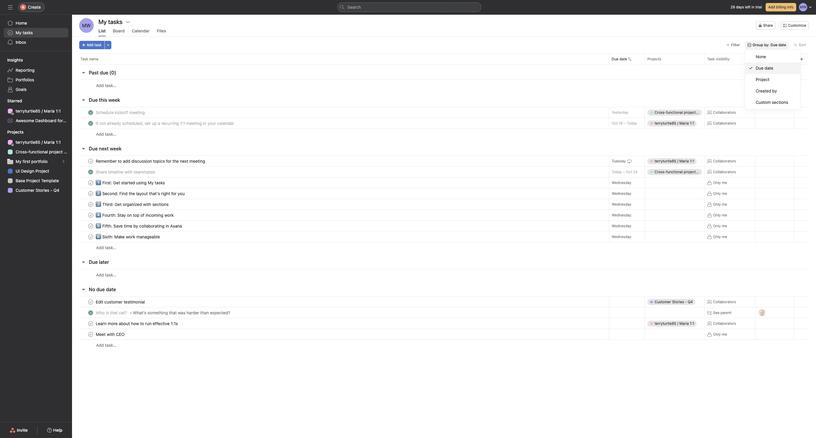 Task type: describe. For each thing, give the bounding box(es) containing it.
date up edit customer testimonial text field
[[106, 287, 116, 292]]

task… for second "add task…" row from the top
[[105, 132, 116, 137]]

oct 19 – today
[[612, 121, 637, 126]]

completed checkbox for 'schedule kickoff meeting' text field
[[87, 109, 94, 116]]

wednesday for 3️⃣ third: get organized with sections cell
[[612, 202, 632, 207]]

/ for functional
[[42, 140, 43, 145]]

add task… for third "add task…" row from the bottom
[[96, 245, 116, 250]]

my first portfolio link
[[4, 157, 68, 166]]

goals link
[[4, 85, 68, 94]]

calendar
[[132, 28, 150, 33]]

share timeline with teammates cell
[[72, 166, 610, 177]]

functional
[[29, 149, 48, 154]]

design
[[21, 168, 34, 174]]

group by: due date button
[[745, 41, 789, 49]]

due left the ascending icon at the right
[[612, 57, 619, 61]]

2 add task… row from the top
[[72, 129, 816, 140]]

customize button
[[781, 21, 809, 30]]

add task
[[87, 43, 102, 47]]

5️⃣ Fifth: Save time by collaborating in Asana text field
[[95, 223, 184, 229]]

customer stories - q4
[[16, 188, 59, 193]]

global element
[[0, 15, 72, 51]]

only me for linked projects for meet with ceo cell
[[713, 332, 727, 336]]

show options image
[[126, 20, 130, 24]]

due this week
[[89, 97, 120, 103]]

completed checkbox for 3️⃣ third: get organized with sections text field
[[87, 201, 94, 208]]

awesome dashboard for new project
[[16, 118, 88, 123]]

‹
[[130, 310, 132, 315]]

created
[[756, 88, 772, 93]]

due next week
[[89, 146, 122, 151]]

filter button
[[724, 41, 743, 49]]

sort
[[799, 43, 807, 47]]

5️⃣ fifth: save time by collaborating in asana cell
[[72, 220, 610, 232]]

home link
[[4, 18, 68, 28]]

completed checkbox for meet with ceo text box
[[87, 331, 94, 338]]

24
[[633, 170, 638, 174]]

add task… for second "add task…" row from the top
[[96, 132, 116, 137]]

completed checkbox for share timeline with teammates text box
[[87, 168, 94, 176]]

add for third "add task…" row from the bottom
[[96, 245, 104, 250]]

collaborators for edit customer testimonial 'cell'
[[713, 300, 736, 304]]

completed image for who is that cat? text box in the bottom of the page
[[87, 309, 94, 316]]

task… for third "add task…" row from the bottom
[[105, 245, 116, 250]]

terryturtle85 / maria 1:1 link for dashboard
[[4, 106, 68, 116]]

add task button
[[79, 41, 104, 49]]

only for linked projects for 2️⃣ second: find the layout that's right for you cell
[[713, 191, 721, 196]]

terryturtle85 / maria 1:1 for dashboard
[[16, 108, 61, 114]]

base project template link
[[4, 176, 68, 186]]

completed image for learn more about how to run effective 1:1s text field
[[87, 320, 94, 327]]

only for linked projects for meet with ceo cell
[[713, 332, 721, 336]]

3️⃣ third: get organized with sections cell
[[72, 199, 610, 210]]

3 only me from the top
[[713, 202, 727, 206]]

this
[[99, 97, 107, 103]]

inbox link
[[4, 38, 68, 47]]

yesterday
[[612, 110, 629, 115]]

projects inside "projects" dropdown button
[[7, 129, 24, 135]]

wednesday for 5️⃣ fifth: save time by collaborating in asana cell
[[612, 224, 632, 228]]

If not already scheduled, set up a recurring 1:1 meeting in your calendar text field
[[95, 120, 236, 126]]

billing
[[776, 5, 787, 9]]

that
[[169, 310, 177, 315]]

share
[[763, 23, 773, 28]]

goals
[[16, 87, 27, 92]]

due for no
[[96, 287, 105, 292]]

my tasks
[[16, 30, 33, 35]]

sections
[[772, 100, 789, 105]]

/ for dashboard
[[42, 108, 43, 114]]

invite button
[[6, 425, 32, 436]]

29 days left in trial
[[731, 5, 762, 9]]

1:1 for project
[[56, 140, 61, 145]]

hide sidebar image
[[8, 5, 13, 10]]

reporting
[[16, 68, 35, 73]]

something
[[148, 310, 168, 315]]

past due (0)
[[89, 70, 116, 75]]

task visibility
[[707, 57, 730, 61]]

wednesday for the 6️⃣ sixth: make work manageable cell
[[612, 235, 632, 239]]

add for second "add task…" row from the top
[[96, 132, 104, 137]]

project down ui design project
[[26, 178, 40, 183]]

add task… button for second "add task…" row from the top
[[96, 131, 116, 138]]

completed checkbox for learn more about how to run effective 1:1s text field
[[87, 320, 94, 327]]

19
[[619, 121, 623, 126]]

add billing info
[[769, 5, 794, 9]]

add for 1st "add task…" row
[[96, 83, 104, 88]]

no
[[89, 287, 95, 292]]

Learn more about how to run effective 1:1s text field
[[95, 321, 180, 327]]

was
[[178, 310, 185, 315]]

project down portfolio
[[35, 168, 49, 174]]

days
[[736, 5, 744, 9]]

add task… tree grid for due this week
[[72, 106, 816, 140]]

starred
[[7, 98, 22, 103]]

portfolios
[[16, 77, 34, 82]]

q4
[[53, 188, 59, 193]]

template
[[41, 178, 59, 183]]

completed image for 2️⃣ second: find the layout that's right for you text box
[[87, 190, 94, 197]]

completed checkbox for "1️⃣ first: get started using my tasks" text field
[[87, 179, 94, 186]]

me for linked projects for 6️⃣ sixth: make work manageable cell
[[722, 234, 727, 239]]

wednesday for 1️⃣ first: get started using my tasks cell
[[612, 180, 632, 185]]

linked projects for 6️⃣ sixth: make work manageable cell
[[645, 231, 705, 242]]

learn more about how to run effective 1:1s cell
[[72, 318, 610, 329]]

portfolios link
[[4, 75, 68, 85]]

collaborators for learn more about how to run effective 1:1s cell
[[713, 321, 736, 326]]

only for the linked projects for 1️⃣ first: get started using my tasks cell
[[713, 180, 721, 185]]

due inside popup button
[[771, 43, 778, 47]]

completed image for "1️⃣ first: get started using my tasks" text field
[[87, 179, 94, 186]]

Meet with CEO text field
[[95, 331, 126, 337]]

completed image for 'schedule kickoff meeting' text field
[[87, 109, 94, 116]]

terryturtle85 / maria 1:1 link for functional
[[4, 138, 68, 147]]

2️⃣ second: find the layout that's right for you cell
[[72, 188, 610, 199]]

1 collaborators row from the top
[[72, 296, 816, 308]]

add task… for 4th "add task…" row from the top
[[96, 272, 116, 277]]

files
[[157, 28, 166, 33]]

collaborators for share timeline with teammates cell
[[713, 170, 736, 174]]

customer stories - q4 link
[[4, 186, 68, 195]]

ui design project
[[16, 168, 49, 174]]

29
[[731, 5, 735, 9]]

only for linked projects for 4️⃣ fourth: stay on top of incoming work cell
[[713, 213, 721, 217]]

only for linked projects for 6️⃣ sixth: make work manageable cell
[[713, 234, 721, 239]]

wednesday for 2️⃣ second: find the layout that's right for you cell
[[612, 191, 632, 196]]

project inside starred element
[[74, 118, 88, 123]]

insights
[[7, 57, 23, 62]]

collaborators for "schedule kickoff meeting" cell
[[713, 110, 736, 115]]

board
[[113, 28, 125, 33]]

completed checkbox for who is that cat? text box in the bottom of the page
[[87, 309, 94, 316]]

see parent
[[713, 310, 732, 315]]

add task… button for third "add task…" row from the bottom
[[96, 244, 116, 251]]

collapse task list for this section image for no due date
[[81, 287, 86, 292]]

than
[[200, 310, 209, 315]]

my for my first portfolio
[[16, 159, 21, 164]]

later
[[99, 259, 109, 265]]

0 vertical spatial –
[[624, 121, 626, 126]]

1 horizontal spatial projects
[[648, 57, 662, 61]]

maria for dashboard
[[44, 108, 55, 114]]

reporting link
[[4, 65, 68, 75]]

-
[[50, 188, 52, 193]]

help
[[53, 428, 62, 433]]

2️⃣ Second: Find the layout that's right for you text field
[[95, 191, 187, 197]]

parent
[[721, 310, 732, 315]]

completed checkbox for 4️⃣ fourth: stay on top of incoming work text box
[[87, 212, 94, 219]]

invite
[[17, 428, 28, 433]]

2 collaborators row from the top
[[72, 318, 816, 330]]

completed checkbox for 6️⃣ sixth: make work manageable 'text field'
[[87, 233, 94, 240]]

none
[[756, 54, 766, 59]]

base
[[16, 178, 25, 183]]

wednesday for '4️⃣ fourth: stay on top of incoming work' cell
[[612, 213, 632, 217]]

files link
[[157, 28, 166, 36]]

insights button
[[0, 57, 23, 63]]

collapse task list for this section image for due next week
[[81, 146, 86, 151]]

group
[[753, 43, 764, 47]]

ascending image
[[628, 57, 632, 61]]

no due date
[[89, 287, 116, 292]]

due left later
[[89, 259, 98, 265]]

first
[[23, 159, 30, 164]]

due date radio item
[[745, 62, 801, 74]]

create button
[[18, 2, 45, 12]]

week for due next week
[[110, 146, 122, 151]]

dashboard
[[35, 118, 56, 123]]

due left next
[[89, 146, 98, 151]]

more actions image
[[106, 43, 110, 47]]

today – oct 24
[[612, 170, 638, 174]]

Share timeline with teammates text field
[[95, 169, 157, 175]]

task
[[95, 43, 102, 47]]

task… for 4th "add task…" row from the top
[[105, 272, 116, 277]]

project
[[49, 149, 63, 154]]

completed checkbox for if not already scheduled, set up a recurring 1:1 meeting in your calendar text box
[[87, 120, 94, 127]]

add task… for 1st "add task…" row
[[96, 83, 116, 88]]

collapse task list for this section image for due this week
[[81, 98, 86, 102]]

date inside group by: due date popup button
[[779, 43, 787, 47]]

me for linked projects for 2️⃣ second: find the layout that's right for you cell
[[722, 191, 727, 196]]

trial
[[756, 5, 762, 9]]

week for due this week
[[108, 97, 120, 103]]

create
[[28, 5, 41, 10]]



Task type: vqa. For each thing, say whether or not it's contained in the screenshot.
New insights icon
no



Task type: locate. For each thing, give the bounding box(es) containing it.
me for linked projects for meet with ceo cell
[[722, 332, 727, 336]]

1 vertical spatial collaborators row
[[72, 318, 816, 330]]

1 horizontal spatial task
[[707, 57, 715, 61]]

2 collapse task list for this section image from the top
[[81, 260, 86, 265]]

completed checkbox for remember to add discussion topics for the next meeting text field
[[87, 157, 94, 165]]

2 terryturtle85 / maria 1:1 link from the top
[[4, 138, 68, 147]]

row
[[72, 53, 816, 65], [79, 64, 809, 65], [72, 106, 816, 118], [72, 117, 816, 129], [72, 155, 816, 167], [72, 166, 816, 178], [72, 177, 816, 189], [72, 188, 816, 200], [72, 198, 816, 210], [72, 209, 816, 221], [72, 220, 816, 232], [72, 231, 816, 243]]

completed checkbox inside 5️⃣ fifth: save time by collaborating in asana cell
[[87, 222, 94, 230]]

ui
[[16, 168, 20, 174]]

edit customer testimonial cell
[[72, 296, 610, 307]]

5 add task… row from the top
[[72, 340, 816, 351]]

projects
[[648, 57, 662, 61], [7, 129, 24, 135]]

next
[[99, 146, 109, 151]]

date right by:
[[779, 43, 787, 47]]

2 completed checkbox from the top
[[87, 168, 94, 176]]

portfolio
[[31, 159, 48, 164]]

4 task… from the top
[[105, 272, 116, 277]]

3 add task… button from the top
[[96, 244, 116, 251]]

group by: due date
[[753, 43, 787, 47]]

me inside row
[[722, 332, 727, 336]]

1 completed image from the top
[[87, 109, 94, 116]]

add down due later
[[96, 272, 104, 277]]

week right next
[[110, 146, 122, 151]]

due
[[771, 43, 778, 47], [612, 57, 619, 61], [756, 65, 764, 71], [89, 97, 98, 103], [89, 146, 98, 151], [89, 259, 98, 265]]

task left visibility
[[707, 57, 715, 61]]

custom sections
[[756, 100, 789, 105]]

3 add task… row from the top
[[72, 242, 816, 253]]

3 completed checkbox from the top
[[87, 233, 94, 240]]

completed image for remember to add discussion topics for the next meeting text field
[[87, 157, 94, 165]]

schedule kickoff meeting cell
[[72, 107, 610, 118]]

completed checkbox for edit customer testimonial text field
[[87, 298, 94, 306]]

7 completed image from the top
[[87, 320, 94, 327]]

add up next
[[96, 132, 104, 137]]

3 collapse task list for this section image from the top
[[81, 287, 86, 292]]

3 task… from the top
[[105, 245, 116, 250]]

2 completed checkbox from the top
[[87, 157, 94, 165]]

due later
[[89, 259, 109, 265]]

add task… for first "add task…" row from the bottom of the page
[[96, 343, 116, 348]]

1 task… from the top
[[105, 83, 116, 88]]

1 terryturtle85 / maria 1:1 from the top
[[16, 108, 61, 114]]

add down meet with ceo text box
[[96, 343, 104, 348]]

add task… button up later
[[96, 244, 116, 251]]

3 wednesday from the top
[[612, 202, 632, 207]]

add down the "past due (0)"
[[96, 83, 104, 88]]

projects element
[[0, 127, 72, 196]]

base project template
[[16, 178, 59, 183]]

completed checkbox inside meet with ceo cell
[[87, 331, 94, 338]]

‹ what's something that was harder than expected?
[[130, 310, 230, 315]]

harder
[[187, 310, 199, 315]]

1 only from the top
[[713, 180, 721, 185]]

6 completed checkbox from the top
[[87, 212, 94, 219]]

completed image
[[87, 109, 94, 116], [87, 120, 94, 127], [87, 168, 94, 176], [87, 222, 94, 230], [87, 233, 94, 240], [87, 309, 94, 316], [87, 320, 94, 327]]

add task… button down the "past due (0)"
[[96, 82, 116, 89]]

custom
[[756, 100, 771, 105]]

task for task name
[[80, 57, 88, 61]]

1 vertical spatial terryturtle85 / maria 1:1 link
[[4, 138, 68, 147]]

add for 4th "add task…" row from the top
[[96, 272, 104, 277]]

add task… down meet with ceo text box
[[96, 343, 116, 348]]

1️⃣ first: get started using my tasks cell
[[72, 177, 610, 188]]

due right by:
[[771, 43, 778, 47]]

week
[[108, 97, 120, 103], [110, 146, 122, 151]]

1 terryturtle85 / maria 1:1 link from the top
[[4, 106, 68, 116]]

2 add task… from the top
[[96, 132, 116, 137]]

completed image inside the 6️⃣ sixth: make work manageable cell
[[87, 233, 94, 240]]

terryturtle85 up cross-
[[16, 140, 40, 145]]

1 me from the top
[[722, 180, 727, 185]]

Edit customer testimonial text field
[[95, 299, 147, 305]]

terryturtle85 / maria 1:1
[[16, 108, 61, 114], [16, 140, 61, 145]]

created by
[[756, 88, 777, 93]]

5 wednesday from the top
[[612, 224, 632, 228]]

0 vertical spatial collaborators row
[[72, 296, 816, 308]]

Schedule kickoff meeting text field
[[95, 109, 147, 115]]

Remember to add discussion topics for the next meeting text field
[[95, 158, 207, 164]]

completed checkbox inside who is that cat? cell
[[87, 309, 94, 316]]

starred button
[[0, 98, 22, 104]]

due down "none"
[[756, 65, 764, 71]]

2 maria from the top
[[44, 140, 55, 145]]

linked projects for 1️⃣ first: get started using my tasks cell
[[645, 177, 705, 188]]

task… up later
[[105, 245, 116, 250]]

me for linked projects for 5️⃣ fifth: save time by collaborating in asana cell
[[722, 224, 727, 228]]

collapse task list for this section image left no at the left of the page
[[81, 287, 86, 292]]

completed checkbox inside 2️⃣ second: find the layout that's right for you cell
[[87, 190, 94, 197]]

help button
[[43, 425, 66, 436]]

2 collapse task list for this section image from the top
[[81, 146, 86, 151]]

1:1 up project on the left
[[56, 140, 61, 145]]

row containing task name
[[72, 53, 816, 65]]

completed image inside edit customer testimonial 'cell'
[[87, 298, 94, 306]]

task…
[[105, 83, 116, 88], [105, 132, 116, 137], [105, 245, 116, 250], [105, 272, 116, 277], [105, 343, 116, 348]]

2 my from the top
[[16, 159, 21, 164]]

collaborators for if not already scheduled, set up a recurring 1:1 meeting in your calendar cell
[[713, 121, 736, 125]]

maria up cross-functional project plan
[[44, 140, 55, 145]]

project up created
[[756, 77, 770, 82]]

4 add task… row from the top
[[72, 269, 816, 280]]

due for past
[[100, 70, 108, 75]]

terryturtle85 / maria 1:1 link
[[4, 106, 68, 116], [4, 138, 68, 147]]

4 completed image from the top
[[87, 222, 94, 230]]

see
[[713, 310, 720, 315]]

add for first "add task…" row from the bottom of the page
[[96, 343, 104, 348]]

completed checkbox inside the 6️⃣ sixth: make work manageable cell
[[87, 233, 94, 240]]

projects down the awesome
[[7, 129, 24, 135]]

in
[[752, 5, 755, 9]]

1 add task… from the top
[[96, 83, 116, 88]]

4 add task… button from the top
[[96, 272, 116, 278]]

only me row
[[72, 328, 816, 340]]

my tasks link
[[4, 28, 68, 38]]

4️⃣ fourth: stay on top of incoming work cell
[[72, 210, 610, 221]]

collapse task list for this section image
[[81, 98, 86, 102], [81, 260, 86, 265], [81, 287, 86, 292]]

5 me from the top
[[722, 224, 727, 228]]

1 add task… row from the top
[[72, 80, 816, 91]]

collapse task list for this section image for past due (0)
[[81, 70, 86, 75]]

maria inside the projects 'element'
[[44, 140, 55, 145]]

7 completed image from the top
[[87, 331, 94, 338]]

2 wednesday from the top
[[612, 191, 632, 196]]

0 vertical spatial my
[[16, 30, 21, 35]]

0 vertical spatial terryturtle85 / maria 1:1 link
[[4, 106, 68, 116]]

add task… tree grid for due next week
[[72, 155, 816, 253]]

/ inside starred element
[[42, 108, 43, 114]]

5 only me from the top
[[713, 224, 727, 228]]

1 vertical spatial terryturtle85 / maria 1:1
[[16, 140, 61, 145]]

1 maria from the top
[[44, 108, 55, 114]]

5 completed checkbox from the top
[[87, 309, 94, 316]]

terryturtle85 / maria 1:1 link up dashboard
[[4, 106, 68, 116]]

5 add task… from the top
[[96, 343, 116, 348]]

4 wednesday from the top
[[612, 213, 632, 217]]

1:1
[[56, 108, 61, 114], [56, 140, 61, 145]]

completed image inside if not already scheduled, set up a recurring 1:1 meeting in your calendar cell
[[87, 120, 94, 127]]

0 horizontal spatial oct
[[612, 121, 618, 126]]

terryturtle85 / maria 1:1 link inside starred element
[[4, 106, 68, 116]]

date down "none"
[[765, 65, 774, 71]]

terryturtle85 inside the projects 'element'
[[16, 140, 40, 145]]

0 horizontal spatial today
[[612, 170, 622, 174]]

6️⃣ Sixth: Make work manageable text field
[[95, 234, 162, 240]]

completed image inside share timeline with teammates cell
[[87, 168, 94, 176]]

1 terryturtle85 from the top
[[16, 108, 40, 114]]

projects right the ascending icon at the right
[[648, 57, 662, 61]]

terryturtle85 inside starred element
[[16, 108, 40, 114]]

Completed checkbox
[[87, 120, 94, 127], [87, 157, 94, 165], [87, 179, 94, 186], [87, 190, 94, 197], [87, 201, 94, 208], [87, 212, 94, 219], [87, 222, 94, 230], [87, 331, 94, 338]]

add task… button for 4th "add task…" row from the top
[[96, 272, 116, 278]]

what's
[[133, 310, 146, 315]]

5 only from the top
[[713, 224, 721, 228]]

3 only from the top
[[713, 202, 721, 206]]

who is that cat? cell
[[72, 307, 610, 318]]

0 vertical spatial today
[[627, 121, 637, 126]]

my inside 'link'
[[16, 159, 21, 164]]

/ up cross-functional project plan
[[42, 140, 43, 145]]

completed image inside 2️⃣ second: find the layout that's right for you cell
[[87, 190, 94, 197]]

3 completed checkbox from the top
[[87, 179, 94, 186]]

calendar link
[[132, 28, 150, 36]]

1 collapse task list for this section image from the top
[[81, 70, 86, 75]]

board link
[[113, 28, 125, 36]]

collapse task list for this section image left the past
[[81, 70, 86, 75]]

task left name
[[80, 57, 88, 61]]

search button
[[337, 2, 481, 12]]

completed checkbox inside if not already scheduled, set up a recurring 1:1 meeting in your calendar cell
[[87, 120, 94, 127]]

task name
[[80, 57, 99, 61]]

1 1:1 from the top
[[56, 108, 61, 114]]

collaborators row
[[72, 296, 816, 308], [72, 318, 816, 330]]

add task… down the "past due (0)"
[[96, 83, 116, 88]]

due date left the ascending icon at the right
[[612, 57, 627, 61]]

completed image inside '4️⃣ fourth: stay on top of incoming work' cell
[[87, 212, 94, 219]]

0 vertical spatial week
[[108, 97, 120, 103]]

repeats image
[[627, 159, 632, 163]]

/ inside the projects 'element'
[[42, 140, 43, 145]]

cross-functional project plan link
[[4, 147, 72, 157]]

1 only me from the top
[[713, 180, 727, 185]]

3 completed image from the top
[[87, 190, 94, 197]]

terryturtle85 for awesome
[[16, 108, 40, 114]]

mw button
[[79, 18, 94, 33]]

completed image for 6️⃣ sixth: make work manageable 'text field'
[[87, 233, 94, 240]]

0 vertical spatial terryturtle85 / maria 1:1
[[16, 108, 61, 114]]

3 me from the top
[[722, 202, 727, 206]]

2 me from the top
[[722, 191, 727, 196]]

list
[[98, 28, 106, 33]]

terryturtle85 / maria 1:1 link up 'functional'
[[4, 138, 68, 147]]

left
[[745, 5, 751, 9]]

2 / from the top
[[42, 140, 43, 145]]

meet with ceo cell
[[72, 329, 610, 340]]

date left the ascending icon at the right
[[620, 57, 627, 61]]

filter
[[731, 43, 740, 47]]

visibility
[[716, 57, 730, 61]]

add left billing
[[769, 5, 775, 9]]

wednesday
[[612, 180, 632, 185], [612, 191, 632, 196], [612, 202, 632, 207], [612, 213, 632, 217], [612, 224, 632, 228], [612, 235, 632, 239]]

due right no at the left of the page
[[96, 287, 105, 292]]

1 vertical spatial terryturtle85
[[16, 140, 40, 145]]

completed image for if not already scheduled, set up a recurring 1:1 meeting in your calendar text box
[[87, 120, 94, 127]]

4 only me from the top
[[713, 213, 727, 217]]

1 vertical spatial oct
[[626, 170, 632, 174]]

maria inside starred element
[[44, 108, 55, 114]]

cross-
[[16, 149, 29, 154]]

terryturtle85 for cross-
[[16, 140, 40, 145]]

1 vertical spatial week
[[110, 146, 122, 151]]

1 add task… tree grid from the top
[[72, 106, 816, 140]]

7 completed checkbox from the top
[[87, 222, 94, 230]]

0 horizontal spatial task
[[80, 57, 88, 61]]

task
[[80, 57, 88, 61], [707, 57, 715, 61]]

oct left 24
[[626, 170, 632, 174]]

date
[[779, 43, 787, 47], [620, 57, 627, 61], [765, 65, 774, 71], [106, 287, 116, 292]]

terryturtle85 / maria 1:1 up 'functional'
[[16, 140, 61, 145]]

completed image inside learn more about how to run effective 1:1s cell
[[87, 320, 94, 327]]

1 vertical spatial my
[[16, 159, 21, 164]]

add task… button inside tree grid
[[96, 342, 116, 349]]

completed image for meet with ceo text box
[[87, 331, 94, 338]]

0 vertical spatial add task… tree grid
[[72, 106, 816, 140]]

1:1 up for
[[56, 108, 61, 114]]

0 vertical spatial collapse task list for this section image
[[81, 70, 86, 75]]

search list box
[[337, 2, 481, 12]]

only for linked projects for 5️⃣ fifth: save time by collaborating in asana cell
[[713, 224, 721, 228]]

1 completed checkbox from the top
[[87, 120, 94, 127]]

2 add task… tree grid from the top
[[72, 155, 816, 253]]

if not already scheduled, set up a recurring 1:1 meeting in your calendar cell
[[72, 118, 610, 129]]

add left task
[[87, 43, 94, 47]]

2 completed image from the top
[[87, 120, 94, 127]]

inbox
[[16, 40, 26, 45]]

add task… row
[[72, 80, 816, 91], [72, 129, 816, 140], [72, 242, 816, 253], [72, 269, 816, 280], [72, 340, 816, 351]]

completed image
[[87, 157, 94, 165], [87, 179, 94, 186], [87, 190, 94, 197], [87, 201, 94, 208], [87, 212, 94, 219], [87, 298, 94, 306], [87, 331, 94, 338]]

me for the linked projects for 1️⃣ first: get started using my tasks cell
[[722, 180, 727, 185]]

due date down "none"
[[756, 65, 774, 71]]

4 me from the top
[[722, 213, 727, 217]]

6 completed image from the top
[[87, 298, 94, 306]]

due inside radio item
[[756, 65, 764, 71]]

terryturtle85 up the awesome
[[16, 108, 40, 114]]

completed checkbox inside edit customer testimonial 'cell'
[[87, 298, 94, 306]]

collaborators for remember to add discussion topics for the next meeting cell
[[713, 159, 736, 163]]

my left first
[[16, 159, 21, 164]]

5 completed image from the top
[[87, 233, 94, 240]]

add task… button down later
[[96, 272, 116, 278]]

project
[[756, 77, 770, 82], [74, 118, 88, 123], [35, 168, 49, 174], [26, 178, 40, 183]]

maria up awesome dashboard for new project
[[44, 108, 55, 114]]

completed checkbox inside remember to add discussion topics for the next meeting cell
[[87, 157, 94, 165]]

5 task… from the top
[[105, 343, 116, 348]]

awesome dashboard for new project link
[[4, 116, 88, 126]]

completed image inside 5️⃣ fifth: save time by collaborating in asana cell
[[87, 222, 94, 230]]

see details, my first portfolio image
[[62, 160, 65, 163]]

linked projects for 5️⃣ fifth: save time by collaborating in asana cell
[[645, 220, 705, 232]]

1:1 inside the projects 'element'
[[56, 140, 61, 145]]

4 completed checkbox from the top
[[87, 298, 94, 306]]

3️⃣ Third: Get organized with sections text field
[[95, 201, 171, 207]]

maria for functional
[[44, 140, 55, 145]]

customize
[[789, 23, 807, 28]]

0 vertical spatial maria
[[44, 108, 55, 114]]

add task… up due next week
[[96, 132, 116, 137]]

7 me from the top
[[722, 332, 727, 336]]

due date
[[612, 57, 627, 61], [756, 65, 774, 71]]

completed image inside meet with ceo cell
[[87, 331, 94, 338]]

starred element
[[0, 95, 88, 127]]

2 only me from the top
[[713, 191, 727, 196]]

/ up dashboard
[[42, 108, 43, 114]]

completed image inside 3️⃣ third: get organized with sections cell
[[87, 201, 94, 208]]

2 1:1 from the top
[[56, 140, 61, 145]]

completed image for 4️⃣ fourth: stay on top of incoming work text box
[[87, 212, 94, 219]]

0 vertical spatial oct
[[612, 121, 618, 126]]

only
[[713, 180, 721, 185], [713, 191, 721, 196], [713, 202, 721, 206], [713, 213, 721, 217], [713, 224, 721, 228], [713, 234, 721, 239], [713, 332, 721, 336]]

1 add task… button from the top
[[96, 82, 116, 89]]

completed checkbox inside learn more about how to run effective 1:1s cell
[[87, 320, 94, 327]]

add task… up later
[[96, 245, 116, 250]]

add
[[769, 5, 775, 9], [87, 43, 94, 47], [96, 83, 104, 88], [96, 132, 104, 137], [96, 245, 104, 250], [96, 272, 104, 277], [96, 343, 104, 348]]

terryturtle85 / maria 1:1 for functional
[[16, 140, 61, 145]]

terryturtle85 / maria 1:1 up awesome dashboard for new project link
[[16, 108, 61, 114]]

1:1 inside starred element
[[56, 108, 61, 114]]

name
[[89, 57, 99, 61]]

5 completed image from the top
[[87, 212, 94, 219]]

6 only me from the top
[[713, 234, 727, 239]]

linked projects for 2️⃣ second: find the layout that's right for you cell
[[645, 188, 705, 199]]

collaborators
[[758, 57, 781, 61], [713, 110, 736, 115], [713, 121, 736, 125], [713, 159, 736, 163], [713, 170, 736, 174], [713, 300, 736, 304], [713, 321, 736, 326]]

tree grid
[[72, 296, 816, 351]]

only me for linked projects for 2️⃣ second: find the layout that's right for you cell
[[713, 191, 727, 196]]

completed image for 3️⃣ third: get organized with sections text field
[[87, 201, 94, 208]]

task name column header
[[79, 53, 611, 65]]

2 vertical spatial collapse task list for this section image
[[81, 287, 86, 292]]

add task… tree grid
[[72, 106, 816, 140], [72, 155, 816, 253]]

task… down (0)
[[105, 83, 116, 88]]

completed image inside 1️⃣ first: get started using my tasks cell
[[87, 179, 94, 186]]

add task… down later
[[96, 272, 116, 277]]

1 my from the top
[[16, 30, 21, 35]]

2 completed image from the top
[[87, 179, 94, 186]]

task… inside tree grid
[[105, 343, 116, 348]]

1 / from the top
[[42, 108, 43, 114]]

1 completed image from the top
[[87, 157, 94, 165]]

terryturtle85 / maria 1:1 inside starred element
[[16, 108, 61, 114]]

only me
[[713, 180, 727, 185], [713, 191, 727, 196], [713, 202, 727, 206], [713, 213, 727, 217], [713, 224, 727, 228], [713, 234, 727, 239], [713, 332, 727, 336]]

0 vertical spatial due date
[[612, 57, 627, 61]]

share button
[[756, 21, 776, 30]]

me for linked projects for 4️⃣ fourth: stay on top of incoming work cell
[[722, 213, 727, 217]]

1 vertical spatial due date
[[756, 65, 774, 71]]

6️⃣ sixth: make work manageable cell
[[72, 231, 610, 242]]

collapse task list for this section image left due later
[[81, 260, 86, 265]]

only me for linked projects for 6️⃣ sixth: make work manageable cell
[[713, 234, 727, 239]]

2 add task… button from the top
[[96, 131, 116, 138]]

only me inside row
[[713, 332, 727, 336]]

oct left 19
[[612, 121, 618, 126]]

add up due later
[[96, 245, 104, 250]]

completed checkbox inside 3️⃣ third: get organized with sections cell
[[87, 201, 94, 208]]

by:
[[765, 43, 770, 47]]

by
[[773, 88, 777, 93]]

1 collapse task list for this section image from the top
[[81, 98, 86, 102]]

past
[[89, 70, 99, 75]]

my first portfolio
[[16, 159, 48, 164]]

add task… button
[[96, 82, 116, 89], [96, 131, 116, 138], [96, 244, 116, 251], [96, 272, 116, 278], [96, 342, 116, 349]]

2 task from the left
[[707, 57, 715, 61]]

4 completed checkbox from the top
[[87, 190, 94, 197]]

4 only from the top
[[713, 213, 721, 217]]

completed checkbox inside '4️⃣ fourth: stay on top of incoming work' cell
[[87, 212, 94, 219]]

list link
[[98, 28, 106, 36]]

add field image
[[800, 57, 804, 61]]

1 completed checkbox from the top
[[87, 109, 94, 116]]

remember to add discussion topics for the next meeting cell
[[72, 156, 610, 167]]

expected?
[[210, 310, 230, 315]]

only me for the linked projects for 1️⃣ first: get started using my tasks cell
[[713, 180, 727, 185]]

task inside 'column header'
[[80, 57, 88, 61]]

(0)
[[109, 70, 116, 75]]

Completed checkbox
[[87, 109, 94, 116], [87, 168, 94, 176], [87, 233, 94, 240], [87, 298, 94, 306], [87, 309, 94, 316], [87, 320, 94, 327]]

4️⃣ Fourth: Stay on top of incoming work text field
[[95, 212, 176, 218]]

5 completed checkbox from the top
[[87, 201, 94, 208]]

completed checkbox for 2️⃣ second: find the layout that's right for you text box
[[87, 190, 94, 197]]

add task… button up due next week
[[96, 131, 116, 138]]

6 completed checkbox from the top
[[87, 320, 94, 327]]

2 task… from the top
[[105, 132, 116, 137]]

collapse task list for this section image right plan
[[81, 146, 86, 151]]

week right the this
[[108, 97, 120, 103]]

1️⃣ First: Get started using My tasks text field
[[95, 180, 167, 186]]

task for task visibility
[[707, 57, 715, 61]]

Who is that cat? text field
[[95, 310, 129, 316]]

0 vertical spatial due
[[100, 70, 108, 75]]

5 add task… button from the top
[[96, 342, 116, 349]]

linked projects for meet with ceo cell
[[645, 329, 705, 340]]

1 task from the left
[[80, 57, 88, 61]]

2 terryturtle85 / maria 1:1 from the top
[[16, 140, 61, 145]]

1 horizontal spatial due date
[[756, 65, 774, 71]]

completed checkbox inside share timeline with teammates cell
[[87, 168, 94, 176]]

add task… button down meet with ceo text box
[[96, 342, 116, 349]]

only me for linked projects for 5️⃣ fifth: save time by collaborating in asana cell
[[713, 224, 727, 228]]

8 completed checkbox from the top
[[87, 331, 94, 338]]

0 vertical spatial terryturtle85
[[16, 108, 40, 114]]

‹ what's something that was harder than expected? row
[[72, 307, 816, 319]]

1 vertical spatial /
[[42, 140, 43, 145]]

linked projects for 4️⃣ fourth: stay on top of incoming work cell
[[645, 210, 705, 221]]

6 completed image from the top
[[87, 309, 94, 316]]

– right 19
[[624, 121, 626, 126]]

4 add task… from the top
[[96, 272, 116, 277]]

completed checkbox for 5️⃣ fifth: save time by collaborating in asana 'text field'
[[87, 222, 94, 230]]

mw
[[82, 23, 91, 28]]

completed image for 5️⃣ fifth: save time by collaborating in asana 'text field'
[[87, 222, 94, 230]]

add task… button for 1st "add task…" row
[[96, 82, 116, 89]]

1 vertical spatial maria
[[44, 140, 55, 145]]

1 vertical spatial today
[[612, 170, 622, 174]]

project right new
[[74, 118, 88, 123]]

sort button
[[792, 41, 809, 49]]

1:1 for for
[[56, 108, 61, 114]]

insights element
[[0, 55, 72, 95]]

1 vertical spatial –
[[623, 170, 625, 174]]

1 vertical spatial add task… tree grid
[[72, 155, 816, 253]]

task… down later
[[105, 272, 116, 277]]

2 only from the top
[[713, 191, 721, 196]]

today right 19
[[627, 121, 637, 126]]

for
[[58, 118, 63, 123]]

completed image inside remember to add discussion topics for the next meeting cell
[[87, 157, 94, 165]]

1 vertical spatial collapse task list for this section image
[[81, 260, 86, 265]]

today down "tuesday"
[[612, 170, 622, 174]]

task… down meet with ceo text box
[[105, 343, 116, 348]]

/
[[42, 108, 43, 114], [42, 140, 43, 145]]

3 completed image from the top
[[87, 168, 94, 176]]

stories
[[36, 188, 49, 193]]

due left (0)
[[100, 70, 108, 75]]

0 vertical spatial projects
[[648, 57, 662, 61]]

collapse task list for this section image left the this
[[81, 98, 86, 102]]

1 horizontal spatial oct
[[626, 170, 632, 174]]

collapse task list for this section image
[[81, 70, 86, 75], [81, 146, 86, 151]]

plan
[[64, 149, 72, 154]]

0 vertical spatial 1:1
[[56, 108, 61, 114]]

1 vertical spatial 1:1
[[56, 140, 61, 145]]

task… for 1st "add task…" row
[[105, 83, 116, 88]]

0 vertical spatial /
[[42, 108, 43, 114]]

completed image inside who is that cat? cell
[[87, 309, 94, 316]]

completed image inside "schedule kickoff meeting" cell
[[87, 109, 94, 116]]

completed image for share timeline with teammates text box
[[87, 168, 94, 176]]

date inside due date radio item
[[765, 65, 774, 71]]

3 add task… from the top
[[96, 245, 116, 250]]

completed image for edit customer testimonial text field
[[87, 298, 94, 306]]

1 vertical spatial collapse task list for this section image
[[81, 146, 86, 151]]

terryturtle85 / maria 1:1 inside the projects 'element'
[[16, 140, 61, 145]]

completed checkbox inside "schedule kickoff meeting" cell
[[87, 109, 94, 116]]

4 completed image from the top
[[87, 201, 94, 208]]

1 wednesday from the top
[[612, 180, 632, 185]]

home
[[16, 20, 27, 26]]

task… up due next week
[[105, 132, 116, 137]]

7 only from the top
[[713, 332, 721, 336]]

collapse task list for this section image for due later
[[81, 260, 86, 265]]

1 vertical spatial due
[[96, 287, 105, 292]]

tree grid containing ‹ what's something that was harder than expected?
[[72, 296, 816, 351]]

0 horizontal spatial due date
[[612, 57, 627, 61]]

1 vertical spatial projects
[[7, 129, 24, 135]]

only inside row
[[713, 332, 721, 336]]

add task… button for first "add task…" row from the bottom of the page
[[96, 342, 116, 349]]

due date inside due date radio item
[[756, 65, 774, 71]]

2 terryturtle85 from the top
[[16, 140, 40, 145]]

only me for linked projects for 4️⃣ fourth: stay on top of incoming work cell
[[713, 213, 727, 217]]

6 wednesday from the top
[[612, 235, 632, 239]]

0 vertical spatial collapse task list for this section image
[[81, 98, 86, 102]]

due left the this
[[89, 97, 98, 103]]

task… for first "add task…" row from the bottom of the page
[[105, 343, 116, 348]]

1 horizontal spatial today
[[627, 121, 637, 126]]

my
[[16, 30, 21, 35], [16, 159, 21, 164]]

my left "tasks"
[[16, 30, 21, 35]]

linked projects for who is that cat? cell
[[645, 307, 705, 318]]

6 only from the top
[[713, 234, 721, 239]]

7 only me from the top
[[713, 332, 727, 336]]

0 horizontal spatial projects
[[7, 129, 24, 135]]

completed checkbox inside 1️⃣ first: get started using my tasks cell
[[87, 179, 94, 186]]

– left 24
[[623, 170, 625, 174]]

my inside global element
[[16, 30, 21, 35]]

6 me from the top
[[722, 234, 727, 239]]

my for my tasks
[[16, 30, 21, 35]]



